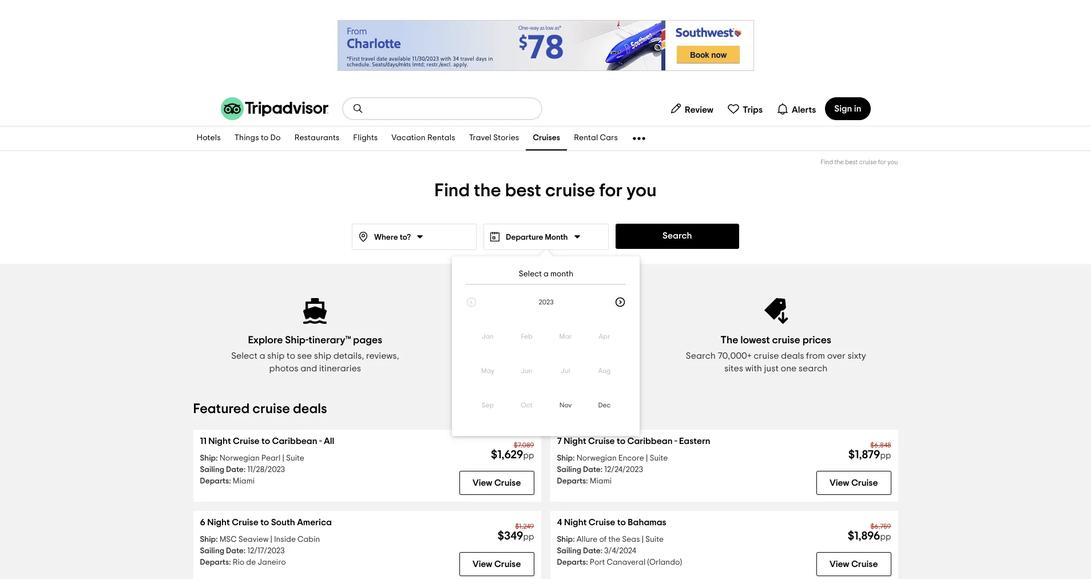 Task type: describe. For each thing, give the bounding box(es) containing it.
search
[[799, 364, 828, 373]]

write cruise reviews share your opinion with our travel community
[[452, 335, 639, 361]]

dec
[[598, 402, 611, 409]]

in
[[854, 104, 862, 113]]

review link
[[665, 97, 718, 120]]

view cruise for $1,629
[[473, 478, 521, 488]]

cruise up just
[[754, 351, 779, 361]]

janeiro
[[258, 559, 286, 567]]

: for $349
[[216, 536, 218, 544]]

70,000+
[[718, 351, 752, 361]]

rio
[[233, 559, 245, 567]]

7 night cruise to caribbean - eastern
[[557, 437, 711, 446]]

1 horizontal spatial for
[[878, 159, 886, 165]]

advertisement region
[[337, 20, 754, 72]]

miami for $1,629
[[233, 477, 255, 485]]

2023
[[539, 299, 554, 306]]

ship : norwegian pearl | suite sailing date: 11/28/2023 departs: miami
[[200, 454, 304, 485]]

the lowest cruise prices search 70,000+ cruise deals from over sixty sites with just one search
[[686, 335, 866, 373]]

to for $349
[[261, 518, 269, 527]]

cabin
[[298, 536, 320, 544]]

$1,629
[[491, 449, 523, 461]]

trips link
[[723, 97, 768, 120]]

restaurants link
[[288, 126, 346, 151]]

sailing inside the ship : allure of the seas | suite sailing date: 3/4/2024 departs: port canaveral (orlando)
[[557, 547, 582, 555]]

1 vertical spatial find
[[435, 181, 470, 200]]

flights
[[353, 134, 378, 142]]

$349
[[498, 531, 523, 542]]

| for $349
[[270, 536, 272, 544]]

departure
[[506, 234, 543, 242]]

0 vertical spatial a
[[544, 270, 549, 278]]

2 ship from the left
[[314, 351, 331, 361]]

america
[[297, 518, 332, 527]]

vacation
[[392, 134, 426, 142]]

view for $1,896
[[830, 560, 850, 569]]

month
[[551, 270, 574, 278]]

review
[[685, 105, 714, 114]]

write
[[500, 335, 525, 346]]

prices
[[803, 335, 832, 346]]

11/28/2023
[[247, 466, 285, 474]]

0 horizontal spatial best
[[505, 181, 541, 200]]

1 vertical spatial you
[[627, 181, 657, 200]]

cruise up 11 night cruise to caribbean - all
[[253, 402, 290, 416]]

suite for $1,629
[[286, 454, 304, 462]]

to inside explore ship‑tinerary™ pages select a ship to see ship details, reviews, photos and itineraries
[[287, 351, 295, 361]]

travel stories
[[469, 134, 519, 142]]

cruise down $1,896
[[852, 560, 878, 569]]

0 horizontal spatial deals
[[293, 402, 327, 416]]

pages
[[353, 335, 382, 346]]

all
[[324, 437, 334, 446]]

ship : norwegian encore | suite sailing date: 12/24/2023 departs: miami
[[557, 454, 668, 485]]

departs: inside ship : msc seaview | inside cabin sailing date: 12/17/2023 departs: rio de janeiro
[[200, 559, 231, 567]]

: for $1,879
[[573, 454, 575, 462]]

travel
[[469, 134, 492, 142]]

vacation rentals link
[[385, 126, 462, 151]]

0 vertical spatial search
[[663, 231, 692, 240]]

aug
[[598, 367, 611, 374]]

$1,896
[[848, 531, 881, 542]]

0 vertical spatial the
[[835, 159, 844, 165]]

rentals
[[428, 134, 455, 142]]

ship for $349
[[200, 536, 216, 544]]

caribbean for $1,629
[[272, 437, 317, 446]]

vacation rentals
[[392, 134, 455, 142]]

cruise down $1,879
[[852, 478, 878, 488]]

1 horizontal spatial find the best cruise for you
[[821, 159, 898, 165]]

cruise down $349
[[494, 560, 521, 569]]

stories
[[494, 134, 519, 142]]

community
[[594, 351, 639, 361]]

night for $1,629
[[208, 437, 231, 446]]

1 horizontal spatial select
[[519, 270, 542, 278]]

may
[[481, 367, 495, 374]]

bahamas
[[628, 518, 667, 527]]

the inside the ship : allure of the seas | suite sailing date: 3/4/2024 departs: port canaveral (orlando)
[[609, 536, 621, 544]]

miami for $1,879
[[590, 477, 612, 485]]

details,
[[334, 351, 364, 361]]

de
[[246, 559, 256, 567]]

the
[[721, 335, 739, 346]]

night for $349
[[207, 518, 230, 527]]

$1,249 $349 pp
[[498, 523, 534, 542]]

to for $1,896
[[617, 518, 626, 527]]

see
[[297, 351, 312, 361]]

encore
[[619, 454, 644, 462]]

seaview
[[239, 536, 269, 544]]

sites
[[725, 364, 743, 373]]

to for $1,629
[[262, 437, 270, 446]]

$6,759
[[871, 523, 891, 530]]

3/4/2024
[[605, 547, 636, 555]]

with inside the lowest cruise prices search 70,000+ cruise deals from over sixty sites with just one search
[[745, 364, 762, 373]]

departs: inside ship : norwegian pearl | suite sailing date: 11/28/2023 departs: miami
[[200, 477, 231, 485]]

seas
[[622, 536, 640, 544]]

search inside the lowest cruise prices search 70,000+ cruise deals from over sixty sites with just one search
[[686, 351, 716, 361]]

12/24/2023
[[605, 466, 643, 474]]

your
[[479, 351, 498, 361]]

departure month
[[506, 234, 568, 242]]

feb
[[521, 333, 533, 340]]

$1,249
[[515, 523, 534, 530]]

0 vertical spatial you
[[888, 159, 898, 165]]

1 ship from the left
[[267, 351, 285, 361]]

11
[[200, 437, 207, 446]]

sign
[[835, 104, 852, 113]]

4 night cruise to bahamas
[[557, 518, 667, 527]]

$7,089 $1,629 pp
[[491, 442, 534, 461]]

0 vertical spatial best
[[846, 159, 858, 165]]

view for $1,879
[[830, 478, 850, 488]]

explore
[[248, 335, 283, 346]]

eastern
[[679, 437, 711, 446]]

7
[[557, 437, 562, 446]]

jun
[[521, 367, 533, 374]]

share
[[452, 351, 477, 361]]

cruise up seaview
[[232, 518, 259, 527]]

things to do
[[234, 134, 281, 142]]

alerts
[[792, 105, 816, 114]]

6 night cruise to south america
[[200, 518, 332, 527]]

cruise up ship : norwegian pearl | suite sailing date: 11/28/2023 departs: miami
[[233, 437, 260, 446]]

ship‑tinerary™
[[285, 335, 351, 346]]

ship for $1,879
[[557, 454, 573, 462]]

to for $1,879
[[617, 437, 626, 446]]

explore ship‑tinerary™ pages select a ship to see ship details, reviews, photos and itineraries
[[231, 335, 399, 373]]

pearl
[[261, 454, 281, 462]]



Task type: locate. For each thing, give the bounding box(es) containing it.
| inside ship : norwegian encore | suite sailing date: 12/24/2023 departs: miami
[[646, 454, 648, 462]]

with left just
[[745, 364, 762, 373]]

pp for $349
[[523, 533, 534, 541]]

|
[[282, 454, 284, 462], [646, 454, 648, 462], [270, 536, 272, 544], [642, 536, 644, 544]]

0 horizontal spatial norwegian
[[220, 454, 260, 462]]

0 horizontal spatial ship
[[267, 351, 285, 361]]

to left see
[[287, 351, 295, 361]]

to up seas
[[617, 518, 626, 527]]

departs: left rio
[[200, 559, 231, 567]]

0 horizontal spatial caribbean
[[272, 437, 317, 446]]

travel stories link
[[462, 126, 526, 151]]

to up 'encore'
[[617, 437, 626, 446]]

norwegian
[[220, 454, 260, 462], [577, 454, 617, 462]]

1 caribbean from the left
[[272, 437, 317, 446]]

view cruise down $1,879
[[830, 478, 878, 488]]

pp down $7,089
[[523, 452, 534, 460]]

norwegian inside ship : norwegian encore | suite sailing date: 12/24/2023 departs: miami
[[577, 454, 617, 462]]

pp inside $6,848 $1,879 pp
[[881, 452, 891, 460]]

travel
[[568, 351, 592, 361]]

alerts link
[[772, 97, 821, 120]]

$7,089
[[514, 442, 534, 449]]

0 vertical spatial find
[[821, 159, 833, 165]]

date: left 12/24/2023
[[583, 466, 603, 474]]

| right seas
[[642, 536, 644, 544]]

opinion
[[500, 351, 531, 361]]

flights link
[[346, 126, 385, 151]]

the right of
[[609, 536, 621, 544]]

1 norwegian from the left
[[220, 454, 260, 462]]

ship for $1,629
[[200, 454, 216, 462]]

view for $349
[[473, 560, 493, 569]]

night for $1,879
[[564, 437, 586, 446]]

caribbean up pearl
[[272, 437, 317, 446]]

cruise up the month
[[545, 181, 595, 200]]

search
[[663, 231, 692, 240], [686, 351, 716, 361]]

| right pearl
[[282, 454, 284, 462]]

where
[[374, 234, 398, 242]]

best up departure
[[505, 181, 541, 200]]

lowest
[[741, 335, 770, 346]]

1 horizontal spatial you
[[888, 159, 898, 165]]

a
[[544, 270, 549, 278], [260, 351, 265, 361]]

view cruise down $1,896
[[830, 560, 878, 569]]

sailing down the 7
[[557, 466, 582, 474]]

suite inside ship : norwegian pearl | suite sailing date: 11/28/2023 departs: miami
[[286, 454, 304, 462]]

date: inside the ship : allure of the seas | suite sailing date: 3/4/2024 departs: port canaveral (orlando)
[[583, 547, 603, 555]]

| inside the ship : allure of the seas | suite sailing date: 3/4/2024 departs: port canaveral (orlando)
[[642, 536, 644, 544]]

night
[[208, 437, 231, 446], [564, 437, 586, 446], [207, 518, 230, 527], [564, 518, 587, 527]]

cruise up ship : norwegian encore | suite sailing date: 12/24/2023 departs: miami
[[588, 437, 615, 446]]

port
[[590, 559, 605, 567]]

1 vertical spatial for
[[599, 181, 623, 200]]

sailing down 'msc'
[[200, 547, 224, 555]]

1 vertical spatial find the best cruise for you
[[435, 181, 657, 200]]

1 miami from the left
[[233, 477, 255, 485]]

cruise inside write cruise reviews share your opinion with our travel community
[[527, 335, 555, 346]]

featured cruise deals
[[193, 402, 327, 416]]

1 horizontal spatial miami
[[590, 477, 612, 485]]

2 - from the left
[[675, 437, 677, 446]]

departs: inside the ship : allure of the seas | suite sailing date: 3/4/2024 departs: port canaveral (orlando)
[[557, 559, 588, 567]]

norwegian up 11/28/2023
[[220, 454, 260, 462]]

1 horizontal spatial caribbean
[[628, 437, 673, 446]]

miami down 11/28/2023
[[233, 477, 255, 485]]

ship down the 7
[[557, 454, 573, 462]]

cruises link
[[526, 126, 567, 151]]

date: left 11/28/2023
[[226, 466, 246, 474]]

2 miami from the left
[[590, 477, 612, 485]]

view cruise
[[473, 478, 521, 488], [830, 478, 878, 488], [473, 560, 521, 569], [830, 560, 878, 569]]

- for $1,879
[[675, 437, 677, 446]]

0 horizontal spatial select
[[231, 351, 258, 361]]

| up 12/17/2023
[[270, 536, 272, 544]]

cars
[[600, 134, 618, 142]]

: inside ship : norwegian encore | suite sailing date: 12/24/2023 departs: miami
[[573, 454, 575, 462]]

view cruise for $349
[[473, 560, 521, 569]]

jan
[[482, 333, 494, 340]]

norwegian for $1,629
[[220, 454, 260, 462]]

select left month at top
[[519, 270, 542, 278]]

1 horizontal spatial find
[[821, 159, 833, 165]]

| for $1,879
[[646, 454, 648, 462]]

ship down 11 on the bottom left of the page
[[200, 454, 216, 462]]

sixty
[[848, 351, 866, 361]]

with inside write cruise reviews share your opinion with our travel community
[[533, 351, 550, 361]]

deals
[[781, 351, 805, 361], [293, 402, 327, 416]]

ship inside ship : norwegian pearl | suite sailing date: 11/28/2023 departs: miami
[[200, 454, 216, 462]]

where to?
[[374, 234, 411, 242]]

ship inside ship : msc seaview | inside cabin sailing date: 12/17/2023 departs: rio de janeiro
[[200, 536, 216, 544]]

view cruise for $1,896
[[830, 560, 878, 569]]

month
[[545, 234, 568, 242]]

select inside explore ship‑tinerary™ pages select a ship to see ship details, reviews, photos and itineraries
[[231, 351, 258, 361]]

trips
[[743, 105, 763, 114]]

night for $1,896
[[564, 518, 587, 527]]

pp inside the $7,089 $1,629 pp
[[523, 452, 534, 460]]

suite down bahamas
[[646, 536, 664, 544]]

miami inside ship : norwegian encore | suite sailing date: 12/24/2023 departs: miami
[[590, 477, 612, 485]]

1 vertical spatial select
[[231, 351, 258, 361]]

cruise up our on the right bottom
[[527, 335, 555, 346]]

view cruise down $1,629
[[473, 478, 521, 488]]

$1,879
[[849, 449, 881, 461]]

ship down 4
[[557, 536, 573, 544]]

cruises
[[533, 134, 560, 142]]

1 vertical spatial deals
[[293, 402, 327, 416]]

pp for $1,629
[[523, 452, 534, 460]]

suite right 'encore'
[[650, 454, 668, 462]]

1 vertical spatial best
[[505, 181, 541, 200]]

date:
[[226, 466, 246, 474], [583, 466, 603, 474], [226, 547, 246, 555], [583, 547, 603, 555]]

search image
[[352, 103, 364, 114]]

mar
[[559, 333, 572, 340]]

date: inside ship : msc seaview | inside cabin sailing date: 12/17/2023 departs: rio de janeiro
[[226, 547, 246, 555]]

caribbean
[[272, 437, 317, 446], [628, 437, 673, 446]]

canaveral
[[607, 559, 646, 567]]

the down "travel stories" link at left
[[474, 181, 501, 200]]

to left south
[[261, 518, 269, 527]]

south
[[271, 518, 295, 527]]

1 horizontal spatial best
[[846, 159, 858, 165]]

night right the 7
[[564, 437, 586, 446]]

1 horizontal spatial the
[[609, 536, 621, 544]]

miami
[[233, 477, 255, 485], [590, 477, 612, 485]]

: for $1,896
[[573, 536, 575, 544]]

view cruise down $349
[[473, 560, 521, 569]]

1 horizontal spatial deals
[[781, 351, 805, 361]]

ship down 6
[[200, 536, 216, 544]]

cruise down in
[[860, 159, 877, 165]]

norwegian for $1,879
[[577, 454, 617, 462]]

restaurants
[[295, 134, 340, 142]]

departs:
[[200, 477, 231, 485], [557, 477, 588, 485], [200, 559, 231, 567], [557, 559, 588, 567]]

1 vertical spatial search
[[686, 351, 716, 361]]

$6,848
[[871, 442, 891, 449]]

pp for $1,879
[[881, 452, 891, 460]]

pp for $1,896
[[881, 533, 891, 541]]

4
[[557, 518, 562, 527]]

photos
[[269, 364, 299, 373]]

None search field
[[343, 98, 541, 119]]

a inside explore ship‑tinerary™ pages select a ship to see ship details, reviews, photos and itineraries
[[260, 351, 265, 361]]

0 horizontal spatial miami
[[233, 477, 255, 485]]

night right 4
[[564, 518, 587, 527]]

best down sign in
[[846, 159, 858, 165]]

: inside ship : norwegian pearl | suite sailing date: 11/28/2023 departs: miami
[[216, 454, 218, 462]]

and
[[301, 364, 317, 373]]

ship
[[267, 351, 285, 361], [314, 351, 331, 361]]

| for $1,629
[[282, 454, 284, 462]]

sep
[[482, 402, 494, 409]]

cruise up one
[[772, 335, 801, 346]]

caribbean for $1,879
[[628, 437, 673, 446]]

2 norwegian from the left
[[577, 454, 617, 462]]

msc
[[220, 536, 237, 544]]

norwegian up 12/24/2023
[[577, 454, 617, 462]]

0 horizontal spatial with
[[533, 351, 550, 361]]

0 horizontal spatial find the best cruise for you
[[435, 181, 657, 200]]

to?
[[400, 234, 411, 242]]

deals up one
[[781, 351, 805, 361]]

1 vertical spatial a
[[260, 351, 265, 361]]

suite
[[286, 454, 304, 462], [650, 454, 668, 462], [646, 536, 664, 544]]

$6,848 $1,879 pp
[[849, 442, 891, 461]]

allure
[[577, 536, 598, 544]]

departs: inside ship : norwegian encore | suite sailing date: 12/24/2023 departs: miami
[[557, 477, 588, 485]]

pp down "$6,759"
[[881, 533, 891, 541]]

0 horizontal spatial you
[[627, 181, 657, 200]]

a left month at top
[[544, 270, 549, 278]]

departs: down 11 on the bottom left of the page
[[200, 477, 231, 485]]

0 horizontal spatial for
[[599, 181, 623, 200]]

things to do link
[[228, 126, 288, 151]]

view cruise for $1,879
[[830, 478, 878, 488]]

sailing inside ship : msc seaview | inside cabin sailing date: 12/17/2023 departs: rio de janeiro
[[200, 547, 224, 555]]

ship : msc seaview | inside cabin sailing date: 12/17/2023 departs: rio de janeiro
[[200, 536, 320, 567]]

norwegian inside ship : norwegian pearl | suite sailing date: 11/28/2023 departs: miami
[[220, 454, 260, 462]]

a down explore
[[260, 351, 265, 361]]

cruise down $1,629
[[494, 478, 521, 488]]

sign in
[[835, 104, 862, 113]]

night right 11 on the bottom left of the page
[[208, 437, 231, 446]]

: for $1,629
[[216, 454, 218, 462]]

tripadvisor image
[[221, 97, 328, 120]]

best
[[846, 159, 858, 165], [505, 181, 541, 200]]

6
[[200, 518, 205, 527]]

departs: down the 7
[[557, 477, 588, 485]]

ship down ship‑tinerary™
[[314, 351, 331, 361]]

: inside ship : msc seaview | inside cabin sailing date: 12/17/2023 departs: rio de janeiro
[[216, 536, 218, 544]]

0 vertical spatial deals
[[781, 351, 805, 361]]

1 horizontal spatial norwegian
[[577, 454, 617, 462]]

ship inside the ship : allure of the seas | suite sailing date: 3/4/2024 departs: port canaveral (orlando)
[[557, 536, 573, 544]]

to
[[261, 134, 269, 142], [287, 351, 295, 361], [262, 437, 270, 446], [617, 437, 626, 446], [261, 518, 269, 527], [617, 518, 626, 527]]

- left all
[[319, 437, 322, 446]]

-
[[319, 437, 322, 446], [675, 437, 677, 446]]

select a month
[[519, 270, 574, 278]]

0 horizontal spatial find
[[435, 181, 470, 200]]

0 vertical spatial for
[[878, 159, 886, 165]]

11 night cruise to caribbean - all
[[200, 437, 334, 446]]

for
[[878, 159, 886, 165], [599, 181, 623, 200]]

2 caribbean from the left
[[628, 437, 673, 446]]

: inside the ship : allure of the seas | suite sailing date: 3/4/2024 departs: port canaveral (orlando)
[[573, 536, 575, 544]]

date: inside ship : norwegian pearl | suite sailing date: 11/28/2023 departs: miami
[[226, 466, 246, 474]]

| right 'encore'
[[646, 454, 648, 462]]

caribbean up 'encore'
[[628, 437, 673, 446]]

sailing down 11 on the bottom left of the page
[[200, 466, 224, 474]]

sailing inside ship : norwegian pearl | suite sailing date: 11/28/2023 departs: miami
[[200, 466, 224, 474]]

pp inside the $6,759 $1,896 pp
[[881, 533, 891, 541]]

the down sign
[[835, 159, 844, 165]]

to up pearl
[[262, 437, 270, 446]]

| inside ship : msc seaview | inside cabin sailing date: 12/17/2023 departs: rio de janeiro
[[270, 536, 272, 544]]

suite for $1,879
[[650, 454, 668, 462]]

miami inside ship : norwegian pearl | suite sailing date: 11/28/2023 departs: miami
[[233, 477, 255, 485]]

reviews
[[557, 335, 592, 346]]

with
[[533, 351, 550, 361], [745, 364, 762, 373]]

0 vertical spatial find the best cruise for you
[[821, 159, 898, 165]]

deals up all
[[293, 402, 327, 416]]

pp inside "$1,249 $349 pp"
[[523, 533, 534, 541]]

hotels link
[[190, 126, 228, 151]]

from
[[807, 351, 825, 361]]

0 horizontal spatial the
[[474, 181, 501, 200]]

rental cars
[[574, 134, 618, 142]]

just
[[764, 364, 779, 373]]

pp down $6,848
[[881, 452, 891, 460]]

1 - from the left
[[319, 437, 322, 446]]

suite inside ship : norwegian encore | suite sailing date: 12/24/2023 departs: miami
[[650, 454, 668, 462]]

1 horizontal spatial ship
[[314, 351, 331, 361]]

1 horizontal spatial a
[[544, 270, 549, 278]]

view for $1,629
[[473, 478, 493, 488]]

do
[[271, 134, 281, 142]]

1 horizontal spatial with
[[745, 364, 762, 373]]

date: inside ship : norwegian encore | suite sailing date: 12/24/2023 departs: miami
[[583, 466, 603, 474]]

things
[[234, 134, 259, 142]]

sailing down "allure"
[[557, 547, 582, 555]]

0 vertical spatial with
[[533, 351, 550, 361]]

suite right pearl
[[286, 454, 304, 462]]

2 horizontal spatial the
[[835, 159, 844, 165]]

1 vertical spatial the
[[474, 181, 501, 200]]

select down explore
[[231, 351, 258, 361]]

ship up photos
[[267, 351, 285, 361]]

night right 6
[[207, 518, 230, 527]]

inside
[[274, 536, 296, 544]]

one
[[781, 364, 797, 373]]

find the best cruise for you down in
[[821, 159, 898, 165]]

| inside ship : norwegian pearl | suite sailing date: 11/28/2023 departs: miami
[[282, 454, 284, 462]]

miami down 12/24/2023
[[590, 477, 612, 485]]

ship for $1,896
[[557, 536, 573, 544]]

(orlando)
[[648, 559, 682, 567]]

cruise up of
[[589, 518, 615, 527]]

with left our on the right bottom
[[533, 351, 550, 361]]

suite inside the ship : allure of the seas | suite sailing date: 3/4/2024 departs: port canaveral (orlando)
[[646, 536, 664, 544]]

date: up port
[[583, 547, 603, 555]]

departs: left port
[[557, 559, 588, 567]]

ship inside ship : norwegian encore | suite sailing date: 12/24/2023 departs: miami
[[557, 454, 573, 462]]

to left do
[[261, 134, 269, 142]]

- left eastern
[[675, 437, 677, 446]]

deals inside the lowest cruise prices search 70,000+ cruise deals from over sixty sites with just one search
[[781, 351, 805, 361]]

0 horizontal spatial -
[[319, 437, 322, 446]]

find the best cruise for you up departure month
[[435, 181, 657, 200]]

pp down '$1,249' at the left bottom of page
[[523, 533, 534, 541]]

0 horizontal spatial a
[[260, 351, 265, 361]]

of
[[599, 536, 607, 544]]

itineraries
[[319, 364, 361, 373]]

1 horizontal spatial -
[[675, 437, 677, 446]]

2 vertical spatial the
[[609, 536, 621, 544]]

rental cars link
[[567, 126, 625, 151]]

apr
[[599, 333, 610, 340]]

0 vertical spatial select
[[519, 270, 542, 278]]

sailing inside ship : norwegian encore | suite sailing date: 12/24/2023 departs: miami
[[557, 466, 582, 474]]

date: up rio
[[226, 547, 246, 555]]

- for $1,629
[[319, 437, 322, 446]]

1 vertical spatial with
[[745, 364, 762, 373]]



Task type: vqa. For each thing, say whether or not it's contained in the screenshot.
resident
no



